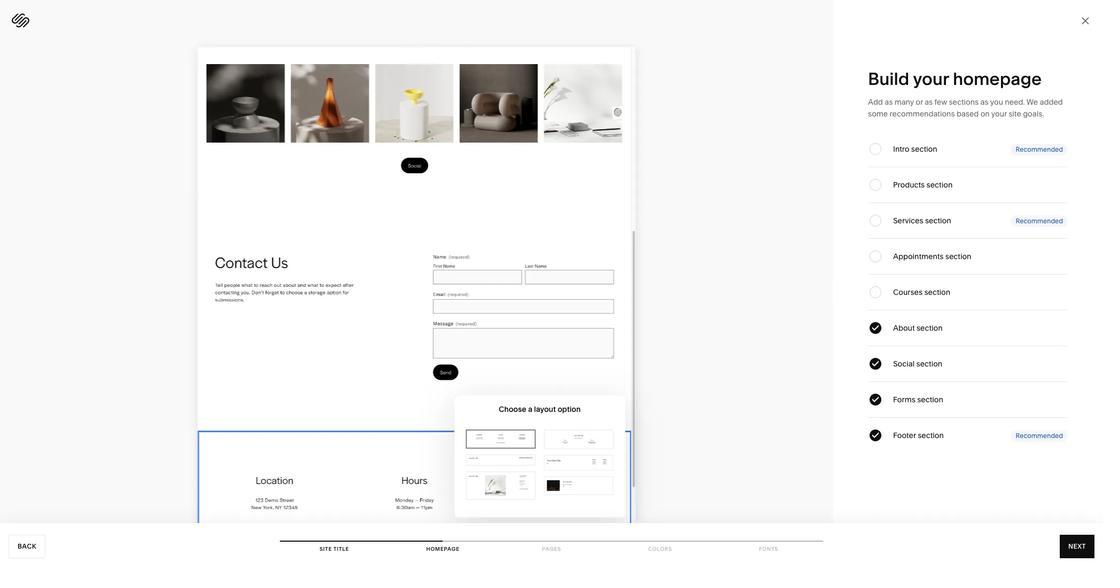 Task type: vqa. For each thing, say whether or not it's contained in the screenshot.
Recommended to the middle
yes



Task type: locate. For each thing, give the bounding box(es) containing it.
section right products
[[927, 180, 953, 190]]

a
[[528, 405, 533, 415]]

2 vertical spatial recommended
[[1016, 432, 1064, 440]]

goals.
[[1024, 109, 1045, 119]]

section right forms
[[918, 395, 944, 405]]

colors
[[649, 546, 673, 552]]

about section
[[894, 323, 943, 333]]

site title
[[320, 546, 349, 552]]

1 as from the left
[[885, 97, 893, 107]]

add as many or as few sections as you need. we added some recommendations based on your site goals.
[[869, 97, 1064, 119]]

0 horizontal spatial as
[[885, 97, 893, 107]]

recommended
[[1016, 145, 1064, 153], [1016, 217, 1064, 225], [1016, 432, 1064, 440]]

1 recommended from the top
[[1016, 145, 1064, 153]]

layout
[[534, 405, 556, 415]]

section for social section
[[917, 359, 943, 369]]

your down you
[[992, 109, 1008, 119]]

1 vertical spatial your
[[992, 109, 1008, 119]]

section right intro
[[912, 144, 938, 154]]

footer section
[[894, 431, 944, 440]]

1 horizontal spatial as
[[925, 97, 933, 107]]

option
[[558, 405, 581, 415]]

added
[[1040, 97, 1064, 107]]

your up the few on the top
[[914, 68, 950, 89]]

section right appointments
[[946, 252, 972, 261]]

1 vertical spatial recommended
[[1016, 217, 1064, 225]]

section
[[912, 144, 938, 154], [927, 180, 953, 190], [926, 216, 952, 226], [946, 252, 972, 261], [925, 288, 951, 297], [917, 323, 943, 333], [917, 359, 943, 369], [918, 395, 944, 405], [918, 431, 944, 440]]

your
[[914, 68, 950, 89], [992, 109, 1008, 119]]

footer
[[894, 431, 917, 440]]

section right about
[[917, 323, 943, 333]]

your inside add as many or as few sections as you need. we added some recommendations based on your site goals.
[[992, 109, 1008, 119]]

as right add
[[885, 97, 893, 107]]

footer section with site title and email contact image
[[468, 456, 534, 464]]

recommendations
[[890, 109, 956, 119]]

site
[[1009, 109, 1022, 119]]

forms
[[894, 395, 916, 405]]

2 as from the left
[[925, 97, 933, 107]]

as
[[885, 97, 893, 107], [925, 97, 933, 107], [981, 97, 989, 107]]

section for appointments section
[[946, 252, 972, 261]]

recommended for services section
[[1016, 217, 1064, 225]]

section right social
[[917, 359, 943, 369]]

2 recommended from the top
[[1016, 217, 1064, 225]]

2 horizontal spatial as
[[981, 97, 989, 107]]

we
[[1027, 97, 1039, 107]]

as up on
[[981, 97, 989, 107]]

section right services
[[926, 216, 952, 226]]

products
[[894, 180, 925, 190]]

section right footer
[[918, 431, 944, 440]]

section right courses
[[925, 288, 951, 297]]

footer section with site title and shop links image
[[546, 457, 612, 469]]

next button
[[1060, 535, 1095, 559]]

3 recommended from the top
[[1016, 432, 1064, 440]]

section for services section
[[926, 216, 952, 226]]

social
[[894, 359, 915, 369]]

services
[[894, 216, 924, 226]]

appointments section
[[894, 252, 972, 261]]

as right or
[[925, 97, 933, 107]]

1 horizontal spatial your
[[992, 109, 1008, 119]]

intro
[[894, 144, 910, 154]]

0 vertical spatial your
[[914, 68, 950, 89]]

0 vertical spatial recommended
[[1016, 145, 1064, 153]]



Task type: describe. For each thing, give the bounding box(es) containing it.
few
[[935, 97, 948, 107]]

fonts
[[760, 546, 779, 552]]

next
[[1069, 543, 1087, 551]]

back button
[[9, 535, 45, 559]]

about
[[894, 323, 915, 333]]

intro section
[[894, 144, 938, 154]]

site
[[320, 546, 332, 552]]

need.
[[1006, 97, 1026, 107]]

section for products section
[[927, 180, 953, 190]]

build
[[869, 68, 910, 89]]

some
[[869, 109, 889, 119]]

recommended for footer section
[[1016, 432, 1064, 440]]

footer section with site title, hours, and contact image
[[546, 432, 612, 448]]

section for footer section
[[918, 431, 944, 440]]

0 horizontal spatial your
[[914, 68, 950, 89]]

build your homepage
[[869, 68, 1042, 89]]

title
[[334, 546, 349, 552]]

choose a layout option
[[499, 405, 581, 415]]

section for intro section
[[912, 144, 938, 154]]

back
[[18, 543, 36, 551]]

forms section
[[894, 395, 944, 405]]

courses section
[[894, 288, 951, 297]]

products section
[[894, 180, 953, 190]]

homepage
[[954, 68, 1042, 89]]

courses
[[894, 288, 923, 297]]

section for courses section
[[925, 288, 951, 297]]

choose
[[499, 405, 527, 415]]

you
[[991, 97, 1004, 107]]

recommended for intro section
[[1016, 145, 1064, 153]]

footer section with site title, image, contact, and hours image
[[468, 473, 534, 498]]

homepage
[[427, 546, 460, 552]]

section for forms section
[[918, 395, 944, 405]]

3 as from the left
[[981, 97, 989, 107]]

section for about section
[[917, 323, 943, 333]]

based
[[957, 109, 979, 119]]

sections
[[950, 97, 979, 107]]

appointments
[[894, 252, 944, 261]]

services section
[[894, 216, 952, 226]]

social section
[[894, 359, 943, 369]]

many
[[895, 97, 915, 107]]

footer section with site title, image, and social link image
[[546, 478, 612, 494]]

or
[[916, 97, 924, 107]]

on
[[981, 109, 990, 119]]

add
[[869, 97, 884, 107]]

footer section with location, hours, and contact image
[[468, 432, 534, 447]]

pages
[[542, 546, 562, 552]]



